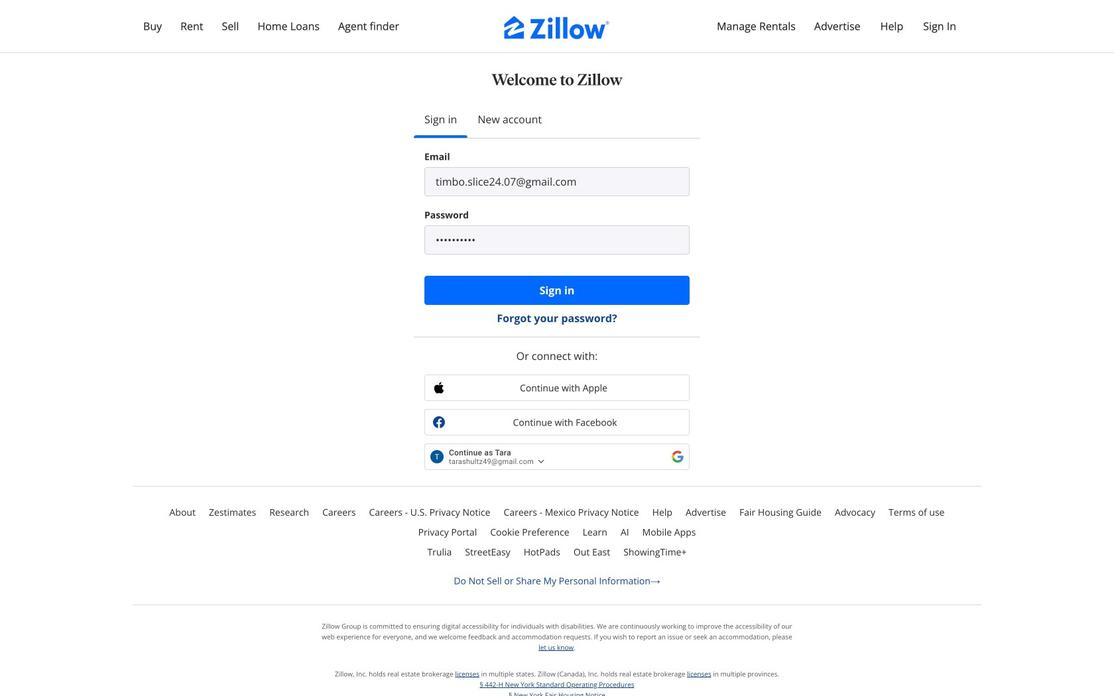 Task type: describe. For each thing, give the bounding box(es) containing it.
authentication tabs tab list
[[414, 101, 700, 139]]

sign in actions group
[[425, 276, 690, 326]]

Enter password password field
[[425, 226, 690, 255]]



Task type: vqa. For each thing, say whether or not it's contained in the screenshot.
Zillow logo
yes



Task type: locate. For each thing, give the bounding box(es) containing it.
Enter email email field
[[425, 167, 690, 196]]

zillow logo image
[[504, 16, 610, 39]]

None submit
[[425, 276, 690, 305]]

main navigation
[[0, 0, 1114, 219]]



